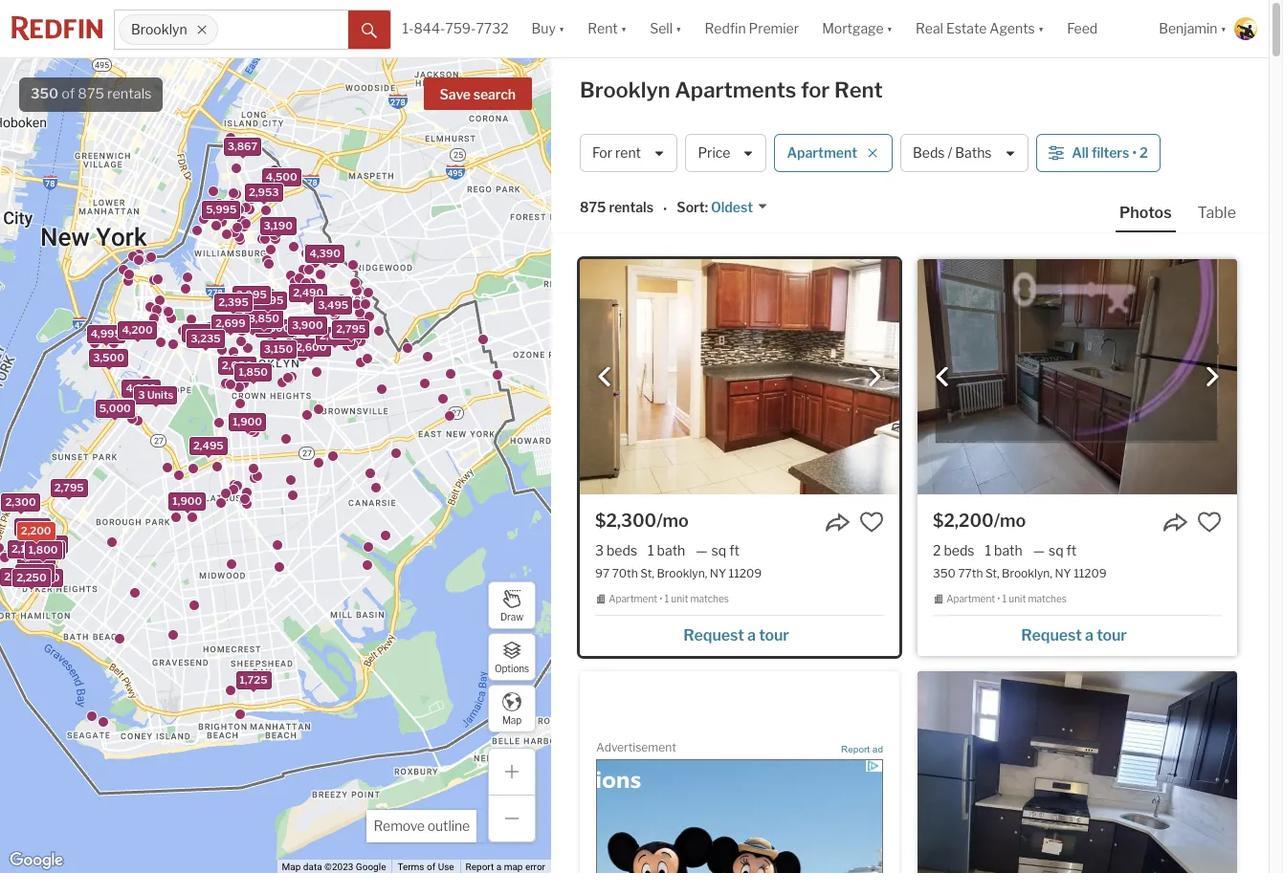Task type: vqa. For each thing, say whether or not it's contained in the screenshot.
New York link
no



Task type: describe. For each thing, give the bounding box(es) containing it.
350 for 350 of 875 rentals
[[31, 85, 59, 102]]

3,190
[[264, 219, 293, 232]]

1,800
[[28, 543, 58, 557]]

11209 for $2,200 /mo
[[1074, 567, 1107, 581]]

2,490
[[293, 286, 324, 299]]

brooklyn, for $2,200 /mo
[[1002, 567, 1053, 581]]

submit search image
[[361, 23, 377, 38]]

2,100
[[11, 543, 41, 556]]

draw
[[501, 611, 524, 623]]

brooklyn for brooklyn
[[131, 21, 187, 38]]

options
[[495, 663, 529, 674]]

7732
[[476, 20, 509, 37]]

1 vertical spatial 2
[[933, 543, 941, 559]]

of for terms
[[427, 862, 436, 873]]

save search button
[[424, 78, 532, 110]]

favorite button image for $2,300 /mo
[[860, 510, 884, 535]]

0 vertical spatial 2,795
[[336, 322, 366, 336]]

real
[[916, 20, 944, 37]]

request a tour for $2,200 /mo
[[1022, 627, 1127, 645]]

1-844-759-7732 link
[[403, 20, 509, 37]]

redfin premier button
[[693, 0, 811, 57]]

photos
[[1120, 204, 1172, 222]]

rent ▾ button
[[576, 0, 639, 57]]

1 horizontal spatial 4,995
[[253, 294, 284, 307]]

$2,200
[[933, 511, 994, 531]]

1 vertical spatial 2,300
[[4, 570, 35, 583]]

mortgage ▾ button
[[811, 0, 904, 57]]

2,400 down 1,800
[[19, 567, 50, 580]]

for rent button
[[580, 134, 678, 172]]

st, for $2,300
[[641, 567, 655, 581]]

beds
[[913, 145, 945, 161]]

unit for $2,200 /mo
[[1009, 594, 1026, 605]]

favorite button checkbox
[[860, 510, 884, 535]]

$2,200 /mo
[[933, 511, 1026, 531]]

ad
[[873, 745, 883, 755]]

/
[[948, 145, 953, 161]]

search
[[474, 86, 516, 102]]

map button
[[488, 685, 536, 733]]

draw button
[[488, 582, 536, 630]]

beds / baths
[[913, 145, 992, 161]]

1-844-759-7732
[[403, 20, 509, 37]]

2 inside all filters • 2 button
[[1140, 145, 1148, 161]]

0 vertical spatial 2,600
[[296, 341, 327, 354]]

$2,300
[[595, 511, 657, 531]]

— for $2,200 /mo
[[1033, 543, 1045, 559]]

4,250
[[126, 382, 157, 395]]

favorite button image for $2,200 /mo
[[1197, 510, 1222, 535]]

70th
[[612, 567, 638, 581]]

photo of 350 77th st, brooklyn, ny 11209 image
[[918, 259, 1238, 495]]

1 bath for $2,200
[[985, 543, 1023, 559]]

for
[[801, 78, 830, 102]]

2,699
[[215, 316, 246, 330]]

2,650
[[222, 359, 253, 372]]

estate
[[946, 20, 987, 37]]

759-
[[445, 20, 476, 37]]

▾ inside 'link'
[[1038, 20, 1044, 37]]

next button image
[[1203, 368, 1222, 387]]

next button image
[[865, 368, 884, 387]]

▾ for rent ▾
[[621, 20, 627, 37]]

real estate agents ▾ link
[[916, 0, 1044, 57]]

350 of 875 rentals
[[31, 85, 152, 102]]

buy ▾ button
[[520, 0, 576, 57]]

a for $2,300 /mo
[[748, 627, 756, 645]]

feed
[[1067, 20, 1098, 37]]

rent
[[615, 145, 641, 161]]

2,200
[[21, 524, 51, 538]]

all filters • 2 button
[[1037, 134, 1161, 172]]

sq for $2,300 /mo
[[712, 543, 727, 559]]

• inside 875 rentals •
[[663, 201, 667, 217]]

▾ for buy ▾
[[559, 20, 565, 37]]

0 horizontal spatial 3,500
[[93, 352, 124, 365]]

beds for $2,200
[[944, 543, 975, 559]]

beds for $2,300
[[607, 543, 638, 559]]

buy ▾
[[532, 20, 565, 37]]

97
[[595, 567, 610, 581]]

remove outline button
[[367, 811, 477, 843]]

:
[[705, 199, 708, 216]]

3,900
[[292, 319, 323, 333]]

report ad
[[841, 745, 883, 755]]

0 horizontal spatial 1,900
[[173, 494, 202, 508]]

3 beds
[[595, 543, 638, 559]]

1 horizontal spatial 3,500
[[259, 322, 291, 335]]

map
[[504, 862, 523, 873]]

brooklyn, for $2,300 /mo
[[657, 567, 708, 581]]

0 vertical spatial 4,500
[[266, 170, 297, 184]]

photo of 329 95th st, brooklyn, ny 11209 image
[[918, 672, 1238, 874]]

1,725
[[240, 673, 268, 687]]

3,867
[[228, 139, 258, 153]]

options button
[[488, 634, 536, 681]]

baths
[[956, 145, 992, 161]]

2,500
[[33, 537, 64, 551]]

save
[[440, 86, 471, 102]]

sell ▾ button
[[650, 0, 682, 57]]

0 horizontal spatial 875
[[78, 85, 104, 102]]

▾ for mortgage ▾
[[887, 20, 893, 37]]

photos button
[[1116, 203, 1194, 233]]

sq for $2,200 /mo
[[1049, 543, 1064, 559]]

77th
[[958, 567, 983, 581]]

mortgage
[[822, 20, 884, 37]]

matches for $2,200 /mo
[[1028, 594, 1067, 605]]

data
[[303, 862, 322, 873]]

real estate agents ▾
[[916, 20, 1044, 37]]

4,200
[[122, 323, 153, 337]]

rent ▾ button
[[588, 0, 627, 57]]

3 for 3 units
[[138, 388, 145, 402]]

request a tour button for $2,300 /mo
[[595, 620, 884, 649]]

agents
[[990, 20, 1035, 37]]

5,000
[[99, 402, 131, 415]]

1 down the 97 70th st, brooklyn, ny 11209
[[665, 594, 669, 605]]

1-
[[403, 20, 414, 37]]

▾ for sell ▾
[[676, 20, 682, 37]]

• down 350 77th st, brooklyn, ny 11209
[[998, 594, 1001, 605]]

apartment inside button
[[787, 145, 858, 161]]

tour for $2,300 /mo
[[759, 627, 789, 645]]

— for $2,300 /mo
[[696, 543, 708, 559]]

apartment • 1 unit matches for $2,300
[[609, 594, 729, 605]]

remove brooklyn image
[[196, 24, 208, 35]]

outline
[[428, 818, 470, 835]]

filters
[[1092, 145, 1130, 161]]

350 77th st, brooklyn, ny 11209
[[933, 567, 1107, 581]]

benjamin
[[1159, 20, 1218, 37]]

3 for 3 beds
[[595, 543, 604, 559]]

real estate agents ▾ button
[[904, 0, 1056, 57]]

2,395
[[219, 296, 249, 310]]

st, for $2,200
[[986, 567, 1000, 581]]

apartments
[[675, 78, 797, 102]]

favorite button checkbox
[[1197, 510, 1222, 535]]

report a map error
[[466, 862, 546, 873]]

ft for $2,300 /mo
[[729, 543, 740, 559]]

unit for $2,300 /mo
[[671, 594, 688, 605]]



Task type: locate. For each thing, give the bounding box(es) containing it.
favorite button image
[[860, 510, 884, 535], [1197, 510, 1222, 535]]

1 tour from the left
[[759, 627, 789, 645]]

1 horizontal spatial request
[[1022, 627, 1082, 645]]

3,495
[[318, 298, 349, 312]]

1 — from the left
[[696, 543, 708, 559]]

/mo for $2,200
[[994, 511, 1026, 531]]

1 horizontal spatial ny
[[1055, 567, 1072, 581]]

2,350
[[31, 544, 61, 557]]

1 horizontal spatial unit
[[1009, 594, 1026, 605]]

0 horizontal spatial 4,995
[[91, 328, 121, 341]]

1,900 down 2,495 in the left of the page
[[173, 494, 202, 508]]

report ad button
[[841, 745, 883, 759]]

▾ right the agents
[[1038, 20, 1044, 37]]

— sq ft for $2,300 /mo
[[696, 543, 740, 559]]

bath up the 97 70th st, brooklyn, ny 11209
[[657, 543, 686, 559]]

beds
[[607, 543, 638, 559], [944, 543, 975, 559]]

1,850 up 2,100
[[18, 521, 47, 534]]

4 ▾ from the left
[[887, 20, 893, 37]]

1 /mo from the left
[[657, 511, 689, 531]]

0 horizontal spatial report
[[466, 862, 494, 873]]

benjamin ▾
[[1159, 20, 1227, 37]]

remove
[[374, 818, 425, 835]]

3,235
[[191, 332, 221, 345]]

• down the 97 70th st, brooklyn, ny 11209
[[660, 594, 663, 605]]

beds up 70th
[[607, 543, 638, 559]]

map inside button
[[502, 714, 522, 726]]

beds up 77th
[[944, 543, 975, 559]]

0 vertical spatial rent
[[588, 20, 618, 37]]

— sq ft up 350 77th st, brooklyn, ny 11209
[[1033, 543, 1077, 559]]

1 horizontal spatial tour
[[1097, 627, 1127, 645]]

1 vertical spatial 4,995
[[91, 328, 121, 341]]

request for $2,200 /mo
[[1022, 627, 1082, 645]]

4,500 up 2,490
[[309, 246, 340, 259]]

1 sq from the left
[[712, 543, 727, 559]]

5,811
[[186, 326, 213, 340]]

▾ left user photo
[[1221, 20, 1227, 37]]

2,795
[[336, 322, 366, 336], [54, 482, 84, 495]]

1 horizontal spatial sq
[[1049, 543, 1064, 559]]

0 horizontal spatial unit
[[671, 594, 688, 605]]

2 beds
[[933, 543, 975, 559]]

terms
[[398, 862, 425, 873]]

bath for $2,300
[[657, 543, 686, 559]]

report for report a map error
[[466, 862, 494, 873]]

0 vertical spatial 3,500
[[259, 322, 291, 335]]

0 horizontal spatial request a tour
[[684, 627, 789, 645]]

st, right 77th
[[986, 567, 1000, 581]]

2,600
[[296, 341, 327, 354], [21, 550, 52, 563]]

2,400 down 2,350 at the left
[[29, 572, 60, 585]]

0 horizontal spatial apartment
[[609, 594, 658, 605]]

0 vertical spatial 2
[[1140, 145, 1148, 161]]

request down the 97 70th st, brooklyn, ny 11209
[[684, 627, 744, 645]]

brooklyn, right 77th
[[1002, 567, 1053, 581]]

— sq ft
[[696, 543, 740, 559], [1033, 543, 1077, 559]]

rent inside dropdown button
[[588, 20, 618, 37]]

a for $2,200 /mo
[[1085, 627, 1094, 645]]

1 vertical spatial 350
[[933, 567, 956, 581]]

0 horizontal spatial favorite button image
[[860, 510, 884, 535]]

2
[[1140, 145, 1148, 161], [933, 543, 941, 559]]

1 request a tour from the left
[[684, 627, 789, 645]]

0 vertical spatial of
[[62, 85, 75, 102]]

request down 350 77th st, brooklyn, ny 11209
[[1022, 627, 1082, 645]]

875 inside 875 rentals •
[[580, 199, 606, 216]]

2 brooklyn, from the left
[[1002, 567, 1053, 581]]

previous button image
[[595, 368, 614, 387]]

rent right buy ▾
[[588, 20, 618, 37]]

1 horizontal spatial matches
[[1028, 594, 1067, 605]]

— sq ft up the 97 70th st, brooklyn, ny 11209
[[696, 543, 740, 559]]

1 vertical spatial rentals
[[609, 199, 654, 216]]

2 — from the left
[[1033, 543, 1045, 559]]

2 down $2,200
[[933, 543, 941, 559]]

matches for $2,300 /mo
[[690, 594, 729, 605]]

report a map error link
[[466, 862, 546, 873]]

ft up 350 77th st, brooklyn, ny 11209
[[1067, 543, 1077, 559]]

2,795 down 3,495
[[336, 322, 366, 336]]

brooklyn up rent
[[580, 78, 671, 102]]

▾ right mortgage at the right top
[[887, 20, 893, 37]]

1 ft from the left
[[729, 543, 740, 559]]

0 horizontal spatial of
[[62, 85, 75, 102]]

▾ for benjamin ▾
[[1221, 20, 1227, 37]]

2 request from the left
[[1022, 627, 1082, 645]]

2 beds from the left
[[944, 543, 975, 559]]

3,500
[[259, 322, 291, 335], [93, 352, 124, 365]]

request a tour down 350 77th st, brooklyn, ny 11209
[[1022, 627, 1127, 645]]

st,
[[641, 567, 655, 581], [986, 567, 1000, 581]]

request for $2,300 /mo
[[684, 627, 744, 645]]

0 vertical spatial rentals
[[107, 85, 152, 102]]

0 horizontal spatial —
[[696, 543, 708, 559]]

2 /mo from the left
[[994, 511, 1026, 531]]

1 down 350 77th st, brooklyn, ny 11209
[[1003, 594, 1007, 605]]

ny
[[710, 567, 726, 581], [1055, 567, 1072, 581]]

ny right 77th
[[1055, 567, 1072, 581]]

unit
[[671, 594, 688, 605], [1009, 594, 1026, 605]]

None search field
[[218, 11, 348, 49]]

1 horizontal spatial 1,900
[[233, 415, 262, 429]]

bath for $2,200
[[994, 543, 1023, 559]]

bath up 350 77th st, brooklyn, ny 11209
[[994, 543, 1023, 559]]

2,495
[[193, 439, 224, 452]]

2 ▾ from the left
[[621, 20, 627, 37]]

map for map data ©2023 google
[[282, 862, 301, 873]]

sq up 350 77th st, brooklyn, ny 11209
[[1049, 543, 1064, 559]]

6 ▾ from the left
[[1221, 20, 1227, 37]]

2,300 up the 2,200
[[5, 496, 36, 509]]

google image
[[5, 849, 68, 874]]

0 horizontal spatial 1 bath
[[648, 543, 686, 559]]

2 matches from the left
[[1028, 594, 1067, 605]]

0 vertical spatial 2,300
[[5, 496, 36, 509]]

ad region
[[596, 760, 883, 874]]

apartment
[[787, 145, 858, 161], [609, 594, 658, 605], [947, 594, 996, 605]]

2,900
[[249, 296, 280, 309]]

3,500 down 4,200
[[93, 352, 124, 365]]

2,250
[[16, 572, 47, 585]]

a
[[748, 627, 756, 645], [1085, 627, 1094, 645], [496, 862, 502, 873]]

0 horizontal spatial rent
[[588, 20, 618, 37]]

0 horizontal spatial /mo
[[657, 511, 689, 531]]

1,850 down 3,150 at the left
[[239, 365, 268, 379]]

1 vertical spatial 3
[[595, 543, 604, 559]]

1 horizontal spatial 2,600
[[296, 341, 327, 354]]

terms of use link
[[398, 862, 454, 873]]

brooklyn for brooklyn apartments for rent
[[580, 78, 671, 102]]

/mo up 350 77th st, brooklyn, ny 11209
[[994, 511, 1026, 531]]

0 horizontal spatial ny
[[710, 567, 726, 581]]

0 horizontal spatial brooklyn,
[[657, 567, 708, 581]]

1 horizontal spatial ft
[[1067, 543, 1077, 559]]

2 — sq ft from the left
[[1033, 543, 1077, 559]]

▾ left the sell
[[621, 20, 627, 37]]

1 horizontal spatial 4,500
[[309, 246, 340, 259]]

1 horizontal spatial 2
[[1140, 145, 1148, 161]]

3,500 up 3,150 at the left
[[259, 322, 291, 335]]

3,850
[[248, 312, 280, 325], [237, 317, 268, 330]]

0 horizontal spatial 350
[[31, 85, 59, 102]]

97 70th st, brooklyn, ny 11209
[[595, 567, 762, 581]]

1 horizontal spatial brooklyn
[[580, 78, 671, 102]]

0 horizontal spatial ft
[[729, 543, 740, 559]]

0 horizontal spatial map
[[282, 862, 301, 873]]

mortgage ▾ button
[[822, 0, 893, 57]]

beds / baths button
[[901, 134, 1029, 172]]

error
[[525, 862, 546, 873]]

map left data
[[282, 862, 301, 873]]

2 sq from the left
[[1049, 543, 1064, 559]]

apartment for $2,200 /mo
[[947, 594, 996, 605]]

0 vertical spatial 1,850
[[239, 365, 268, 379]]

0 horizontal spatial 4,500
[[266, 170, 297, 184]]

1 beds from the left
[[607, 543, 638, 559]]

3 inside map region
[[138, 388, 145, 402]]

1,900 down 2,850
[[233, 415, 262, 429]]

1 horizontal spatial bath
[[994, 543, 1023, 559]]

• right filters
[[1133, 145, 1137, 161]]

350 for 350 77th st, brooklyn, ny 11209
[[933, 567, 956, 581]]

sort :
[[677, 199, 708, 216]]

1 vertical spatial brooklyn
[[580, 78, 671, 102]]

0 horizontal spatial beds
[[607, 543, 638, 559]]

2 ft from the left
[[1067, 543, 1077, 559]]

/mo up the 97 70th st, brooklyn, ny 11209
[[657, 511, 689, 531]]

1 horizontal spatial 350
[[933, 567, 956, 581]]

ft up the 97 70th st, brooklyn, ny 11209
[[729, 543, 740, 559]]

350
[[31, 85, 59, 102], [933, 567, 956, 581]]

0 horizontal spatial — sq ft
[[696, 543, 740, 559]]

1 11209 from the left
[[729, 567, 762, 581]]

0 horizontal spatial 2,795
[[54, 482, 84, 495]]

2 request a tour from the left
[[1022, 627, 1127, 645]]

price button
[[686, 134, 767, 172]]

2 horizontal spatial apartment
[[947, 594, 996, 605]]

1 matches from the left
[[690, 594, 729, 605]]

1 vertical spatial 1,850
[[18, 521, 47, 534]]

matches down the 97 70th st, brooklyn, ny 11209
[[690, 594, 729, 605]]

ny for $2,300 /mo
[[710, 567, 726, 581]]

all
[[1072, 145, 1089, 161]]

1 horizontal spatial request a tour button
[[933, 620, 1222, 649]]

3 ▾ from the left
[[676, 20, 682, 37]]

map data ©2023 google
[[282, 862, 386, 873]]

1 vertical spatial of
[[427, 862, 436, 873]]

apartment • 1 unit matches down the 97 70th st, brooklyn, ny 11209
[[609, 594, 729, 605]]

0 vertical spatial 3
[[138, 388, 145, 402]]

buy ▾ button
[[532, 0, 565, 57]]

apartment left remove apartment image
[[787, 145, 858, 161]]

unit down 350 77th st, brooklyn, ny 11209
[[1009, 594, 1026, 605]]

3 up the 97
[[595, 543, 604, 559]]

4,500
[[266, 170, 297, 184], [309, 246, 340, 259]]

request a tour button down 350 77th st, brooklyn, ny 11209
[[933, 620, 1222, 649]]

redfin premier
[[705, 20, 799, 37]]

1 down $2,300 /mo
[[648, 543, 654, 559]]

1 horizontal spatial request a tour
[[1022, 627, 1127, 645]]

▾ right buy
[[559, 20, 565, 37]]

feed button
[[1056, 0, 1148, 57]]

1 apartment • 1 unit matches from the left
[[609, 594, 729, 605]]

• inside button
[[1133, 145, 1137, 161]]

st, right 70th
[[641, 567, 655, 581]]

remove outline
[[374, 818, 470, 835]]

1 request a tour button from the left
[[595, 620, 884, 649]]

1 horizontal spatial /mo
[[994, 511, 1026, 531]]

1 horizontal spatial rent
[[835, 78, 883, 102]]

brooklyn apartments for rent
[[580, 78, 883, 102]]

remove apartment image
[[867, 147, 879, 159]]

0 horizontal spatial 2,600
[[21, 550, 52, 563]]

photo of 97 70th st, brooklyn, ny 11209 image
[[580, 259, 900, 495]]

1 vertical spatial 4,500
[[309, 246, 340, 259]]

rent
[[588, 20, 618, 37], [835, 78, 883, 102]]

1 horizontal spatial apartment • 1 unit matches
[[947, 594, 1067, 605]]

1 brooklyn, from the left
[[657, 567, 708, 581]]

0 horizontal spatial 3
[[138, 388, 145, 402]]

2,953
[[249, 186, 279, 199]]

unit down the 97 70th st, brooklyn, ny 11209
[[671, 594, 688, 605]]

ft
[[729, 543, 740, 559], [1067, 543, 1077, 559]]

3 left the units
[[138, 388, 145, 402]]

0 horizontal spatial 1,850
[[18, 521, 47, 534]]

1 horizontal spatial 1 bath
[[985, 543, 1023, 559]]

2 tour from the left
[[1097, 627, 1127, 645]]

apartment for $2,300 /mo
[[609, 594, 658, 605]]

2,600 up 2,250
[[21, 550, 52, 563]]

1 vertical spatial 3,500
[[93, 352, 124, 365]]

0 horizontal spatial sq
[[712, 543, 727, 559]]

1,850
[[239, 365, 268, 379], [18, 521, 47, 534]]

2,850
[[223, 359, 253, 372]]

0 horizontal spatial rentals
[[107, 85, 152, 102]]

brooklyn, right 70th
[[657, 567, 708, 581]]

premier
[[749, 20, 799, 37]]

4,995 left 4,200
[[91, 328, 121, 341]]

0 horizontal spatial request a tour button
[[595, 620, 884, 649]]

1 ny from the left
[[710, 567, 726, 581]]

0 horizontal spatial st,
[[641, 567, 655, 581]]

2 bath from the left
[[994, 543, 1023, 559]]

ny right 70th
[[710, 567, 726, 581]]

sort
[[677, 199, 705, 216]]

2 11209 from the left
[[1074, 567, 1107, 581]]

2,300
[[5, 496, 36, 509], [4, 570, 35, 583]]

3 units
[[138, 388, 173, 402]]

11209 for $2,300 /mo
[[729, 567, 762, 581]]

advertisement
[[596, 741, 677, 755]]

1 vertical spatial rent
[[835, 78, 883, 102]]

— sq ft for $2,200 /mo
[[1033, 543, 1077, 559]]

1 horizontal spatial 3
[[595, 543, 604, 559]]

2 favorite button image from the left
[[1197, 510, 1222, 535]]

for rent
[[592, 145, 641, 161]]

2,600 down 3,900
[[296, 341, 327, 354]]

2 request a tour button from the left
[[933, 620, 1222, 649]]

matches down 350 77th st, brooklyn, ny 11209
[[1028, 594, 1067, 605]]

2,795 up 2,500
[[54, 482, 84, 495]]

map down "options"
[[502, 714, 522, 726]]

1 down the $2,200 /mo
[[985, 543, 992, 559]]

2 st, from the left
[[986, 567, 1000, 581]]

1 horizontal spatial map
[[502, 714, 522, 726]]

0 horizontal spatial apartment • 1 unit matches
[[609, 594, 729, 605]]

brooklyn
[[131, 21, 187, 38], [580, 78, 671, 102]]

/mo for $2,300
[[657, 511, 689, 531]]

0 vertical spatial 1,900
[[233, 415, 262, 429]]

for
[[592, 145, 613, 161]]

0 horizontal spatial 11209
[[729, 567, 762, 581]]

0 horizontal spatial matches
[[690, 594, 729, 605]]

ny for $2,200 /mo
[[1055, 567, 1072, 581]]

▾ right the sell
[[676, 20, 682, 37]]

/mo
[[657, 511, 689, 531], [994, 511, 1026, 531]]

1 ▾ from the left
[[559, 20, 565, 37]]

tour for $2,200 /mo
[[1097, 627, 1127, 645]]

1 horizontal spatial 1,850
[[239, 365, 268, 379]]

sq up the 97 70th st, brooklyn, ny 11209
[[712, 543, 727, 559]]

2 horizontal spatial a
[[1085, 627, 1094, 645]]

2,300 down 2,100
[[4, 570, 35, 583]]

rent ▾
[[588, 20, 627, 37]]

1 st, from the left
[[641, 567, 655, 581]]

apartment • 1 unit matches down 350 77th st, brooklyn, ny 11209
[[947, 594, 1067, 605]]

1 — sq ft from the left
[[696, 543, 740, 559]]

2 apartment • 1 unit matches from the left
[[947, 594, 1067, 605]]

0 vertical spatial 350
[[31, 85, 59, 102]]

1 horizontal spatial st,
[[986, 567, 1000, 581]]

map region
[[0, 0, 590, 874]]

report
[[841, 745, 870, 755], [466, 862, 494, 873]]

1 horizontal spatial —
[[1033, 543, 1045, 559]]

4,500 up 2,953
[[266, 170, 297, 184]]

oldest
[[711, 199, 753, 216]]

google
[[356, 862, 386, 873]]

1 horizontal spatial beds
[[944, 543, 975, 559]]

1 bath up 350 77th st, brooklyn, ny 11209
[[985, 543, 1023, 559]]

1 horizontal spatial favorite button image
[[1197, 510, 1222, 535]]

1 vertical spatial 2,600
[[21, 550, 52, 563]]

1 horizontal spatial 2,795
[[336, 322, 366, 336]]

1 favorite button image from the left
[[860, 510, 884, 535]]

report inside button
[[841, 745, 870, 755]]

oldest button
[[708, 198, 769, 217]]

2 ny from the left
[[1055, 567, 1072, 581]]

0 vertical spatial 875
[[78, 85, 104, 102]]

brooklyn left remove brooklyn image
[[131, 21, 187, 38]]

brooklyn,
[[657, 567, 708, 581], [1002, 567, 1053, 581]]

$2,300 /mo
[[595, 511, 689, 531]]

request a tour button down the 97 70th st, brooklyn, ny 11209
[[595, 620, 884, 649]]

2 1 bath from the left
[[985, 543, 1023, 559]]

rentals inside 875 rentals •
[[609, 199, 654, 216]]

1 request from the left
[[684, 627, 744, 645]]

0 vertical spatial map
[[502, 714, 522, 726]]

user photo image
[[1235, 17, 1258, 40]]

1 unit from the left
[[671, 594, 688, 605]]

2 right filters
[[1140, 145, 1148, 161]]

buy
[[532, 20, 556, 37]]

ft for $2,200 /mo
[[1067, 543, 1077, 559]]

rent right 'for'
[[835, 78, 883, 102]]

0 vertical spatial brooklyn
[[131, 21, 187, 38]]

— up the 97 70th st, brooklyn, ny 11209
[[696, 543, 708, 559]]

— up 350 77th st, brooklyn, ny 11209
[[1033, 543, 1045, 559]]

request a tour down the 97 70th st, brooklyn, ny 11209
[[684, 627, 789, 645]]

of for 350
[[62, 85, 75, 102]]

1 bath from the left
[[657, 543, 686, 559]]

1 vertical spatial map
[[282, 862, 301, 873]]

map
[[502, 714, 522, 726], [282, 862, 301, 873]]

1 horizontal spatial apartment
[[787, 145, 858, 161]]

1,900
[[233, 415, 262, 429], [173, 494, 202, 508]]

report left ad
[[841, 745, 870, 755]]

report left map
[[466, 862, 494, 873]]

map for map
[[502, 714, 522, 726]]

• left sort
[[663, 201, 667, 217]]

0 horizontal spatial tour
[[759, 627, 789, 645]]

4,995 right 2,395 on the left top of page
[[253, 294, 284, 307]]

apartment down 70th
[[609, 594, 658, 605]]

sell ▾ button
[[639, 0, 693, 57]]

1 bath up the 97 70th st, brooklyn, ny 11209
[[648, 543, 686, 559]]

1 1 bath from the left
[[648, 543, 686, 559]]

©2023
[[325, 862, 354, 873]]

1 bath for $2,300
[[648, 543, 686, 559]]

request a tour for $2,300 /mo
[[684, 627, 789, 645]]

report for report ad
[[841, 745, 870, 755]]

0 vertical spatial 4,995
[[253, 294, 284, 307]]

table button
[[1194, 203, 1240, 231]]

0 horizontal spatial a
[[496, 862, 502, 873]]

2 unit from the left
[[1009, 594, 1026, 605]]

5 ▾ from the left
[[1038, 20, 1044, 37]]

previous button image
[[933, 368, 952, 387]]

0 horizontal spatial request
[[684, 627, 744, 645]]

apartment • 1 unit matches for $2,200
[[947, 594, 1067, 605]]

all filters • 2
[[1072, 145, 1148, 161]]

request a tour button for $2,200 /mo
[[933, 620, 1222, 649]]

1 horizontal spatial brooklyn,
[[1002, 567, 1053, 581]]

apartment down 77th
[[947, 594, 996, 605]]



